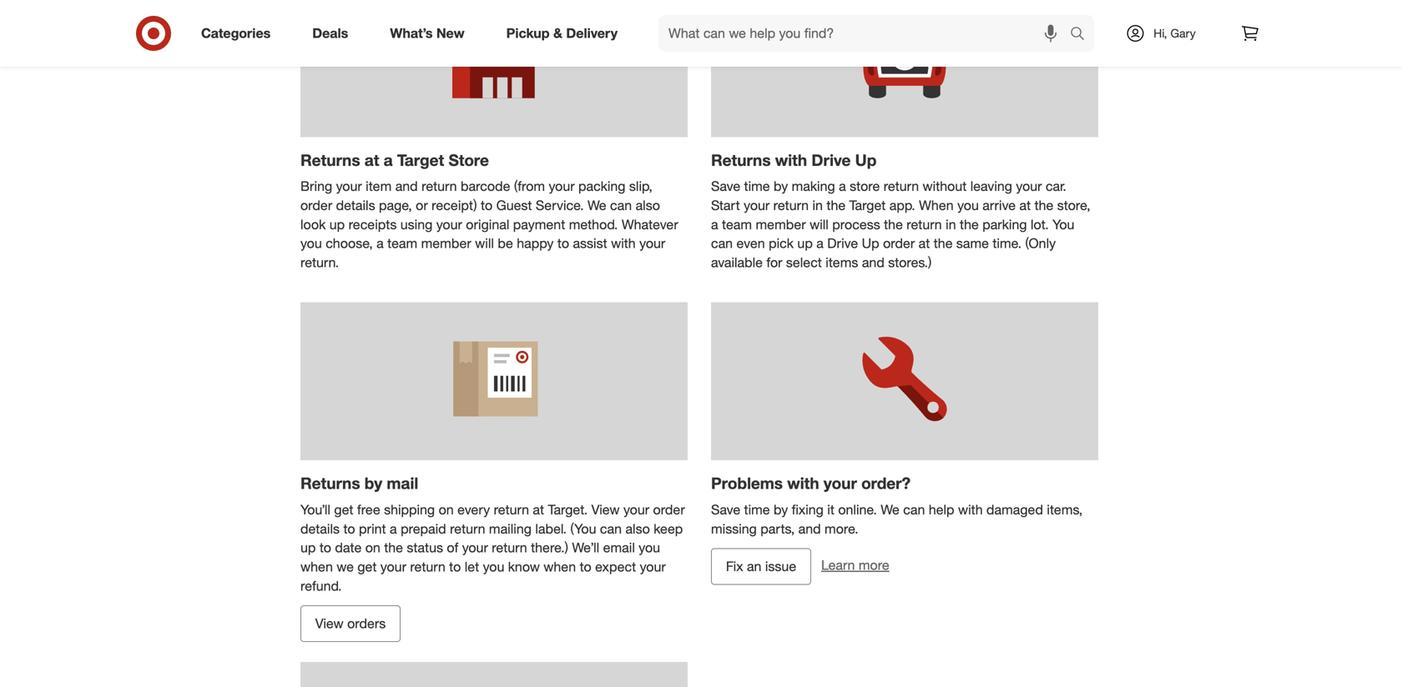 Task type: vqa. For each thing, say whether or not it's contained in the screenshot.
Organic Zucchini - 2ct's $3.19
no



Task type: describe. For each thing, give the bounding box(es) containing it.
problems
[[711, 474, 783, 494]]

keep
[[654, 521, 683, 537]]

0 horizontal spatial on
[[365, 540, 381, 557]]

also inside bring your item and return barcode (from your packing slip, order details page, or receipt) to guest service. we can also look up receipts using your original payment method. whatever you choose, a team member will be happy to assist with your return.
[[636, 197, 660, 214]]

2 when from the left
[[544, 559, 576, 576]]

the left same
[[934, 236, 953, 252]]

every
[[458, 502, 490, 518]]

to up the original
[[481, 197, 493, 214]]

available
[[711, 255, 763, 271]]

search
[[1063, 27, 1103, 43]]

order?
[[862, 474, 911, 494]]

save for returns with drive up
[[711, 178, 741, 195]]

(only
[[1026, 236, 1056, 252]]

to left "date"
[[320, 540, 331, 557]]

0 horizontal spatial target
[[397, 151, 444, 170]]

know
[[508, 559, 540, 576]]

damaged
[[987, 502, 1044, 518]]

guest
[[496, 197, 532, 214]]

to up "date"
[[344, 521, 355, 537]]

search button
[[1063, 15, 1103, 55]]

member inside "save time by making a store return without leaving your car. start your return in the target app. when you arrive at the store, a team member will process the return in the parking lot. you can even pick up a drive up order at the same time. (only available for select items and stores.)"
[[756, 216, 806, 233]]

store,
[[1058, 197, 1091, 214]]

your down print
[[381, 559, 407, 576]]

return inside bring your item and return barcode (from your packing slip, order details page, or receipt) to guest service. we can also look up receipts using your original payment method. whatever you choose, a team member will be happy to assist with your return.
[[422, 178, 457, 195]]

gary
[[1171, 26, 1196, 40]]

email
[[603, 540, 635, 557]]

returns for returns with drive up
[[711, 151, 771, 170]]

team inside bring your item and return barcode (from your packing slip, order details page, or receipt) to guest service. we can also look up receipts using your original payment method. whatever you choose, a team member will be happy to assist with your return.
[[388, 236, 418, 252]]

receipt)
[[432, 197, 477, 214]]

up inside the you'll get free shipping on every return at target. view your order details to print a prepaid return mailing label. (you can also keep up to date on the status of your return there.) we'll email you when we get your return to let you know when to expect your refund.
[[301, 540, 316, 557]]

assist
[[573, 236, 607, 252]]

online.
[[838, 502, 877, 518]]

you inside bring your item and return barcode (from your packing slip, order details page, or receipt) to guest service. we can also look up receipts using your original payment method. whatever you choose, a team member will be happy to assist with your return.
[[301, 236, 322, 252]]

view orders link
[[301, 606, 401, 643]]

your right expect
[[640, 559, 666, 576]]

you inside "save time by making a store return without leaving your car. start your return in the target app. when you arrive at the store, a team member will process the return in the parking lot. you can even pick up a drive up order at the same time. (only available for select items and stores.)"
[[958, 197, 979, 214]]

also inside the you'll get free shipping on every return at target. view your order details to print a prepaid return mailing label. (you can also keep up to date on the status of your return there.) we'll email you when we get your return to let you know when to expect your refund.
[[626, 521, 650, 537]]

of
[[447, 540, 459, 557]]

0 vertical spatial get
[[334, 502, 354, 518]]

with inside bring your item and return barcode (from your packing slip, order details page, or receipt) to guest service. we can also look up receipts using your original payment method. whatever you choose, a team member will be happy to assist with your return.
[[611, 236, 636, 252]]

what's new
[[390, 25, 465, 41]]

returns with drive up
[[711, 151, 877, 170]]

time for problems
[[744, 502, 770, 518]]

team inside "save time by making a store return without leaving your car. start your return in the target app. when you arrive at the store, a team member will process the return in the parking lot. you can even pick up a drive up order at the same time. (only available for select items and stores.)"
[[722, 216, 752, 233]]

whatever
[[622, 216, 678, 233]]

returns at a target store
[[301, 151, 489, 170]]

or
[[416, 197, 428, 214]]

with up fixing
[[788, 474, 820, 494]]

label.
[[535, 521, 567, 537]]

what's
[[390, 25, 433, 41]]

hi, gary
[[1154, 26, 1196, 40]]

for
[[767, 255, 783, 271]]

store
[[850, 178, 880, 195]]

return down when
[[907, 216, 942, 233]]

can inside bring your item and return barcode (from your packing slip, order details page, or receipt) to guest service. we can also look up receipts using your original payment method. whatever you choose, a team member will be happy to assist with your return.
[[610, 197, 632, 214]]

what's new link
[[376, 15, 486, 52]]

time for returns
[[744, 178, 770, 195]]

barcode
[[461, 178, 510, 195]]

arrive
[[983, 197, 1016, 214]]

bring your item and return barcode (from your packing slip, order details page, or receipt) to guest service. we can also look up receipts using your original payment method. whatever you choose, a team member will be happy to assist with your return.
[[301, 178, 678, 271]]

payment
[[513, 216, 565, 233]]

there.)
[[531, 540, 568, 557]]

return.
[[301, 255, 339, 271]]

your down receipt)
[[436, 216, 462, 233]]

the inside the you'll get free shipping on every return at target. view your order details to print a prepaid return mailing label. (you can also keep up to date on the status of your return there.) we'll email you when we get your return to let you know when to expect your refund.
[[384, 540, 403, 557]]

status
[[407, 540, 443, 557]]

even
[[737, 236, 765, 252]]

fix an issue
[[726, 559, 797, 575]]

slip,
[[629, 178, 653, 195]]

we inside bring your item and return barcode (from your packing slip, order details page, or receipt) to guest service. we can also look up receipts using your original payment method. whatever you choose, a team member will be happy to assist with your return.
[[588, 197, 607, 214]]

0 vertical spatial up
[[855, 151, 877, 170]]

using
[[401, 216, 433, 233]]

your up let
[[462, 540, 488, 557]]

and inside bring your item and return barcode (from your packing slip, order details page, or receipt) to guest service. we can also look up receipts using your original payment method. whatever you choose, a team member will be happy to assist with your return.
[[395, 178, 418, 195]]

order inside the you'll get free shipping on every return at target. view your order details to print a prepaid return mailing label. (you can also keep up to date on the status of your return there.) we'll email you when we get your return to let you know when to expect your refund.
[[653, 502, 685, 518]]

member inside bring your item and return barcode (from your packing slip, order details page, or receipt) to guest service. we can also look up receipts using your original payment method. whatever you choose, a team member will be happy to assist with your return.
[[421, 236, 471, 252]]

details inside bring your item and return barcode (from your packing slip, order details page, or receipt) to guest service. we can also look up receipts using your original payment method. whatever you choose, a team member will be happy to assist with your return.
[[336, 197, 375, 214]]

by for returns
[[774, 178, 788, 195]]

prepaid
[[401, 521, 446, 537]]

save time by making a store return without leaving your car. start your return in the target app. when you arrive at the store, a team member will process the return in the parking lot. you can even pick up a drive up order at the same time. (only available for select items and stores.)
[[711, 178, 1091, 271]]

we
[[337, 559, 354, 576]]

your down whatever
[[640, 236, 666, 252]]

fix
[[726, 559, 743, 575]]

returns by mail
[[301, 474, 419, 494]]

with up making at the top
[[775, 151, 807, 170]]

receipts
[[349, 216, 397, 233]]

print
[[359, 521, 386, 537]]

(from
[[514, 178, 545, 195]]

at up "lot."
[[1020, 197, 1031, 214]]

service.
[[536, 197, 584, 214]]

learn more button
[[822, 557, 890, 576]]

fixing
[[792, 502, 824, 518]]

happy
[[517, 236, 554, 252]]

pickup & delivery
[[506, 25, 618, 41]]

item
[[366, 178, 392, 195]]

1 horizontal spatial on
[[439, 502, 454, 518]]

up inside "save time by making a store return without leaving your car. start your return in the target app. when you arrive at the store, a team member will process the return in the parking lot. you can even pick up a drive up order at the same time. (only available for select items and stores.)"
[[862, 236, 880, 252]]

original
[[466, 216, 510, 233]]

time.
[[993, 236, 1022, 252]]

bring
[[301, 178, 332, 195]]

without
[[923, 178, 967, 195]]

more
[[859, 558, 890, 574]]

start
[[711, 197, 740, 214]]

you
[[1053, 216, 1075, 233]]

a down start
[[711, 216, 718, 233]]

and inside save time by fixing it online. we can help with damaged items, missing parts, and more.
[[799, 521, 821, 537]]

target.
[[548, 502, 588, 518]]

the up same
[[960, 216, 979, 233]]

items
[[826, 255, 859, 271]]

by for problems
[[774, 502, 788, 518]]

free
[[357, 502, 380, 518]]

lot.
[[1031, 216, 1049, 233]]

refund.
[[301, 578, 342, 595]]

shipping
[[384, 502, 435, 518]]

1 horizontal spatial in
[[946, 216, 956, 233]]

categories
[[201, 25, 271, 41]]

will inside "save time by making a store return without leaving your car. start your return in the target app. when you arrive at the store, a team member will process the return in the parking lot. you can even pick up a drive up order at the same time. (only available for select items and stores.)"
[[810, 216, 829, 233]]

new
[[437, 25, 465, 41]]

your right start
[[744, 197, 770, 214]]

choose,
[[326, 236, 373, 252]]

the up process
[[827, 197, 846, 214]]



Task type: locate. For each thing, give the bounding box(es) containing it.
get left the free
[[334, 502, 354, 518]]

also up whatever
[[636, 197, 660, 214]]

your up email on the left
[[624, 502, 650, 518]]

fix an issue link
[[711, 549, 812, 586]]

orders
[[347, 616, 386, 633]]

drive up making at the top
[[812, 151, 851, 170]]

order inside "save time by making a store return without leaving your car. start your return in the target app. when you arrive at the store, a team member will process the return in the parking lot. you can even pick up a drive up order at the same time. (only available for select items and stores.)"
[[883, 236, 915, 252]]

0 horizontal spatial member
[[421, 236, 471, 252]]

1 vertical spatial order
[[883, 236, 915, 252]]

0 vertical spatial target
[[397, 151, 444, 170]]

target inside "save time by making a store return without leaving your car. start your return in the target app. when you arrive at the store, a team member will process the return in the parking lot. you can even pick up a drive up order at the same time. (only available for select items and stores.)"
[[850, 197, 886, 214]]

0 vertical spatial will
[[810, 216, 829, 233]]

1 vertical spatial time
[[744, 502, 770, 518]]

can inside save time by fixing it online. we can help with damaged items, missing parts, and more.
[[904, 502, 925, 518]]

1 vertical spatial member
[[421, 236, 471, 252]]

let
[[465, 559, 479, 576]]

returns for returns by mail
[[301, 474, 360, 494]]

1 when from the left
[[301, 559, 333, 576]]

an
[[747, 559, 762, 575]]

you
[[958, 197, 979, 214], [301, 236, 322, 252], [639, 540, 660, 557], [483, 559, 505, 576]]

0 horizontal spatial up
[[301, 540, 316, 557]]

0 vertical spatial also
[[636, 197, 660, 214]]

returns up start
[[711, 151, 771, 170]]

parts,
[[761, 521, 795, 537]]

you'll
[[301, 502, 331, 518]]

a right print
[[390, 521, 397, 537]]

drive
[[812, 151, 851, 170], [828, 236, 858, 252]]

1 vertical spatial details
[[301, 521, 340, 537]]

up
[[330, 216, 345, 233], [798, 236, 813, 252], [301, 540, 316, 557]]

save inside save time by fixing it online. we can help with damaged items, missing parts, and more.
[[711, 502, 741, 518]]

a inside the you'll get free shipping on every return at target. view your order details to print a prepaid return mailing label. (you can also keep up to date on the status of your return there.) we'll email you when we get your return to let you know when to expect your refund.
[[390, 521, 397, 537]]

0 vertical spatial on
[[439, 502, 454, 518]]

return up receipt)
[[422, 178, 457, 195]]

items,
[[1047, 502, 1083, 518]]

1 horizontal spatial we
[[881, 502, 900, 518]]

you'll get free shipping on every return at target. view your order details to print a prepaid return mailing label. (you can also keep up to date on the status of your return there.) we'll email you when we get your return to let you know when to expect your refund.
[[301, 502, 685, 595]]

can
[[610, 197, 632, 214], [711, 236, 733, 252], [904, 502, 925, 518], [600, 521, 622, 537]]

team down using
[[388, 236, 418, 252]]

0 vertical spatial details
[[336, 197, 375, 214]]

0 horizontal spatial will
[[475, 236, 494, 252]]

time down returns with drive up
[[744, 178, 770, 195]]

return up mailing
[[494, 502, 529, 518]]

and up page,
[[395, 178, 418, 195]]

0 vertical spatial view
[[592, 502, 620, 518]]

will inside bring your item and return barcode (from your packing slip, order details page, or receipt) to guest service. we can also look up receipts using your original payment method. whatever you choose, a team member will be happy to assist with your return.
[[475, 236, 494, 252]]

1 horizontal spatial order
[[653, 502, 685, 518]]

0 horizontal spatial team
[[388, 236, 418, 252]]

the up "lot."
[[1035, 197, 1054, 214]]

by inside "save time by making a store return without leaving your car. start your return in the target app. when you arrive at the store, a team member will process the return in the parking lot. you can even pick up a drive up order at the same time. (only available for select items and stores.)"
[[774, 178, 788, 195]]

2 vertical spatial and
[[799, 521, 821, 537]]

pickup
[[506, 25, 550, 41]]

save inside "save time by making a store return without leaving your car. start your return in the target app. when you arrive at the store, a team member will process the return in the parking lot. you can even pick up a drive up order at the same time. (only available for select items and stores.)"
[[711, 178, 741, 195]]

1 vertical spatial and
[[862, 255, 885, 271]]

can up email on the left
[[600, 521, 622, 537]]

it
[[828, 502, 835, 518]]

in
[[813, 197, 823, 214], [946, 216, 956, 233]]

can inside "save time by making a store return without leaving your car. start your return in the target app. when you arrive at the store, a team member will process the return in the parking lot. you can even pick up a drive up order at the same time. (only available for select items and stores.)"
[[711, 236, 733, 252]]

details up receipts
[[336, 197, 375, 214]]

your up 'service.'
[[549, 178, 575, 195]]

What can we help you find? suggestions appear below search field
[[659, 15, 1074, 52]]

making
[[792, 178, 835, 195]]

view inside the you'll get free shipping on every return at target. view your order details to print a prepaid return mailing label. (you can also keep up to date on the status of your return there.) we'll email you when we get your return to let you know when to expect your refund.
[[592, 502, 620, 518]]

0 vertical spatial up
[[330, 216, 345, 233]]

0 horizontal spatial in
[[813, 197, 823, 214]]

save for problems with your order?
[[711, 502, 741, 518]]

look
[[301, 216, 326, 233]]

with inside save time by fixing it online. we can help with damaged items, missing parts, and more.
[[958, 502, 983, 518]]

1 time from the top
[[744, 178, 770, 195]]

also up email on the left
[[626, 521, 650, 537]]

you down leaving
[[958, 197, 979, 214]]

1 vertical spatial save
[[711, 502, 741, 518]]

1 vertical spatial in
[[946, 216, 956, 233]]

2 horizontal spatial order
[[883, 236, 915, 252]]

by up parts,
[[774, 502, 788, 518]]

view up the (you
[[592, 502, 620, 518]]

time up parts,
[[744, 502, 770, 518]]

2 save from the top
[[711, 502, 741, 518]]

0 vertical spatial we
[[588, 197, 607, 214]]

at up stores.)
[[919, 236, 930, 252]]

at inside the you'll get free shipping on every return at target. view your order details to print a prepaid return mailing label. (you can also keep up to date on the status of your return there.) we'll email you when we get your return to let you know when to expect your refund.
[[533, 502, 544, 518]]

page,
[[379, 197, 412, 214]]

drive inside "save time by making a store return without leaving your car. start your return in the target app. when you arrive at the store, a team member will process the return in the parking lot. you can even pick up a drive up order at the same time. (only available for select items and stores.)"
[[828, 236, 858, 252]]

a left store
[[839, 178, 846, 195]]

up up select
[[798, 236, 813, 252]]

1 vertical spatial up
[[798, 236, 813, 252]]

1 vertical spatial on
[[365, 540, 381, 557]]

when up refund.
[[301, 559, 333, 576]]

1 horizontal spatial target
[[850, 197, 886, 214]]

to
[[481, 197, 493, 214], [558, 236, 569, 252], [344, 521, 355, 537], [320, 540, 331, 557], [449, 559, 461, 576], [580, 559, 592, 576]]

1 horizontal spatial will
[[810, 216, 829, 233]]

0 vertical spatial order
[[301, 197, 332, 214]]

by
[[774, 178, 788, 195], [365, 474, 382, 494], [774, 502, 788, 518]]

member down using
[[421, 236, 471, 252]]

will left process
[[810, 216, 829, 233]]

details inside the you'll get free shipping on every return at target. view your order details to print a prepaid return mailing label. (you can also keep up to date on the status of your return there.) we'll email you when we get your return to let you know when to expect your refund.
[[301, 521, 340, 537]]

the down app.
[[884, 216, 903, 233]]

learn
[[822, 558, 855, 574]]

1 horizontal spatial get
[[358, 559, 377, 576]]

target down store
[[850, 197, 886, 214]]

we down order?
[[881, 502, 900, 518]]

method.
[[569, 216, 618, 233]]

order inside bring your item and return barcode (from your packing slip, order details page, or receipt) to guest service. we can also look up receipts using your original payment method. whatever you choose, a team member will be happy to assist with your return.
[[301, 197, 332, 214]]

expect
[[595, 559, 636, 576]]

1 vertical spatial also
[[626, 521, 650, 537]]

0 horizontal spatial we
[[588, 197, 607, 214]]

save time by fixing it online. we can help with damaged items, missing parts, and more.
[[711, 502, 1083, 537]]

0 vertical spatial team
[[722, 216, 752, 233]]

return down making at the top
[[774, 197, 809, 214]]

in down when
[[946, 216, 956, 233]]

leaving
[[971, 178, 1013, 195]]

can inside the you'll get free shipping on every return at target. view your order details to print a prepaid return mailing label. (you can also keep up to date on the status of your return there.) we'll email you when we get your return to let you know when to expect your refund.
[[600, 521, 622, 537]]

up inside "save time by making a store return without leaving your car. start your return in the target app. when you arrive at the store, a team member will process the return in the parking lot. you can even pick up a drive up order at the same time. (only available for select items and stores.)"
[[798, 236, 813, 252]]

we up method.
[[588, 197, 607, 214]]

1 horizontal spatial team
[[722, 216, 752, 233]]

returns for returns at a target store
[[301, 151, 360, 170]]

up inside bring your item and return barcode (from your packing slip, order details page, or receipt) to guest service. we can also look up receipts using your original payment method. whatever you choose, a team member will be happy to assist with your return.
[[330, 216, 345, 233]]

a inside bring your item and return barcode (from your packing slip, order details page, or receipt) to guest service. we can also look up receipts using your original payment method. whatever you choose, a team member will be happy to assist with your return.
[[377, 236, 384, 252]]

1 vertical spatial up
[[862, 236, 880, 252]]

return down the every
[[450, 521, 485, 537]]

(you
[[571, 521, 596, 537]]

2 vertical spatial order
[[653, 502, 685, 518]]

learn more
[[822, 558, 890, 574]]

help
[[929, 502, 955, 518]]

2 horizontal spatial and
[[862, 255, 885, 271]]

0 vertical spatial drive
[[812, 151, 851, 170]]

member up pick
[[756, 216, 806, 233]]

we
[[588, 197, 607, 214], [881, 502, 900, 518]]

a down receipts
[[377, 236, 384, 252]]

returns up bring
[[301, 151, 360, 170]]

you right let
[[483, 559, 505, 576]]

by up the free
[[365, 474, 382, 494]]

mailing
[[489, 521, 532, 537]]

1 vertical spatial target
[[850, 197, 886, 214]]

view orders
[[315, 616, 386, 633]]

order
[[301, 197, 332, 214], [883, 236, 915, 252], [653, 502, 685, 518]]

with
[[775, 151, 807, 170], [611, 236, 636, 252], [788, 474, 820, 494], [958, 502, 983, 518]]

packing
[[579, 178, 626, 195]]

at
[[365, 151, 379, 170], [1020, 197, 1031, 214], [919, 236, 930, 252], [533, 502, 544, 518]]

0 vertical spatial in
[[813, 197, 823, 214]]

1 horizontal spatial when
[[544, 559, 576, 576]]

order down bring
[[301, 197, 332, 214]]

0 horizontal spatial get
[[334, 502, 354, 518]]

in down making at the top
[[813, 197, 823, 214]]

time inside "save time by making a store return without leaving your car. start your return in the target app. when you arrive at the store, a team member will process the return in the parking lot. you can even pick up a drive up order at the same time. (only available for select items and stores.)"
[[744, 178, 770, 195]]

can down packing
[[610, 197, 632, 214]]

when down there.)
[[544, 559, 576, 576]]

the
[[827, 197, 846, 214], [1035, 197, 1054, 214], [884, 216, 903, 233], [960, 216, 979, 233], [934, 236, 953, 252], [384, 540, 403, 557]]

return
[[422, 178, 457, 195], [884, 178, 919, 195], [774, 197, 809, 214], [907, 216, 942, 233], [494, 502, 529, 518], [450, 521, 485, 537], [492, 540, 527, 557], [410, 559, 446, 576]]

with down whatever
[[611, 236, 636, 252]]

1 horizontal spatial view
[[592, 502, 620, 518]]

can up available
[[711, 236, 733, 252]]

2 horizontal spatial up
[[798, 236, 813, 252]]

stores.)
[[889, 255, 932, 271]]

1 vertical spatial drive
[[828, 236, 858, 252]]

car.
[[1046, 178, 1067, 195]]

up up choose,
[[330, 216, 345, 233]]

get
[[334, 502, 354, 518], [358, 559, 377, 576]]

team down start
[[722, 216, 752, 233]]

by inside save time by fixing it online. we can help with damaged items, missing parts, and more.
[[774, 502, 788, 518]]

pickup & delivery link
[[492, 15, 639, 52]]

0 horizontal spatial when
[[301, 559, 333, 576]]

at up label.
[[533, 502, 544, 518]]

get right we
[[358, 559, 377, 576]]

save up missing
[[711, 502, 741, 518]]

return down status
[[410, 559, 446, 576]]

deals
[[312, 25, 348, 41]]

to down 'we'll'
[[580, 559, 592, 576]]

we inside save time by fixing it online. we can help with damaged items, missing parts, and more.
[[881, 502, 900, 518]]

on left the every
[[439, 502, 454, 518]]

app.
[[890, 197, 916, 214]]

and right items
[[862, 255, 885, 271]]

up up store
[[855, 151, 877, 170]]

1 horizontal spatial member
[[756, 216, 806, 233]]

target
[[397, 151, 444, 170], [850, 197, 886, 214]]

pick
[[769, 236, 794, 252]]

you down keep
[[639, 540, 660, 557]]

with right help
[[958, 502, 983, 518]]

1 horizontal spatial and
[[799, 521, 821, 537]]

returns
[[301, 151, 360, 170], [711, 151, 771, 170], [301, 474, 360, 494]]

at up item
[[365, 151, 379, 170]]

2 time from the top
[[744, 502, 770, 518]]

view left orders
[[315, 616, 344, 633]]

0 vertical spatial and
[[395, 178, 418, 195]]

return down mailing
[[492, 540, 527, 557]]

to left assist
[[558, 236, 569, 252]]

up down process
[[862, 236, 880, 252]]

order up stores.)
[[883, 236, 915, 252]]

0 horizontal spatial order
[[301, 197, 332, 214]]

can left help
[[904, 502, 925, 518]]

view inside 'link'
[[315, 616, 344, 633]]

0 horizontal spatial view
[[315, 616, 344, 633]]

1 save from the top
[[711, 178, 741, 195]]

your up it at bottom
[[824, 474, 857, 494]]

1 vertical spatial will
[[475, 236, 494, 252]]

0 vertical spatial time
[[744, 178, 770, 195]]

1 vertical spatial by
[[365, 474, 382, 494]]

drive up items
[[828, 236, 858, 252]]

the down print
[[384, 540, 403, 557]]

on down print
[[365, 540, 381, 557]]

details down you'll
[[301, 521, 340, 537]]

store
[[449, 151, 489, 170]]

and inside "save time by making a store return without leaving your car. start your return in the target app. when you arrive at the store, a team member will process the return in the parking lot. you can even pick up a drive up order at the same time. (only available for select items and stores.)"
[[862, 255, 885, 271]]

target up or
[[397, 151, 444, 170]]

by down returns with drive up
[[774, 178, 788, 195]]

we'll
[[572, 540, 600, 557]]

more.
[[825, 521, 859, 537]]

1 vertical spatial we
[[881, 502, 900, 518]]

0 vertical spatial by
[[774, 178, 788, 195]]

a
[[384, 151, 393, 170], [839, 178, 846, 195], [711, 216, 718, 233], [377, 236, 384, 252], [817, 236, 824, 252], [390, 521, 397, 537]]

1 vertical spatial get
[[358, 559, 377, 576]]

parking
[[983, 216, 1027, 233]]

missing
[[711, 521, 757, 537]]

select
[[786, 255, 822, 271]]

2 vertical spatial up
[[301, 540, 316, 557]]

1 vertical spatial team
[[388, 236, 418, 252]]

deals link
[[298, 15, 369, 52]]

your left item
[[336, 178, 362, 195]]

1 vertical spatial view
[[315, 616, 344, 633]]

a up select
[[817, 236, 824, 252]]

save up start
[[711, 178, 741, 195]]

1 horizontal spatial up
[[330, 216, 345, 233]]

to left let
[[449, 559, 461, 576]]

your left car.
[[1016, 178, 1042, 195]]

up down you'll
[[301, 540, 316, 557]]

will down the original
[[475, 236, 494, 252]]

0 vertical spatial save
[[711, 178, 741, 195]]

&
[[554, 25, 563, 41]]

returns up you'll
[[301, 474, 360, 494]]

when
[[301, 559, 333, 576], [544, 559, 576, 576]]

return up app.
[[884, 178, 919, 195]]

order up keep
[[653, 502, 685, 518]]

0 horizontal spatial and
[[395, 178, 418, 195]]

save
[[711, 178, 741, 195], [711, 502, 741, 518]]

0 vertical spatial member
[[756, 216, 806, 233]]

categories link
[[187, 15, 292, 52]]

you down "look"
[[301, 236, 322, 252]]

a up item
[[384, 151, 393, 170]]

2 vertical spatial by
[[774, 502, 788, 518]]

and down fixing
[[799, 521, 821, 537]]

time inside save time by fixing it online. we can help with damaged items, missing parts, and more.
[[744, 502, 770, 518]]



